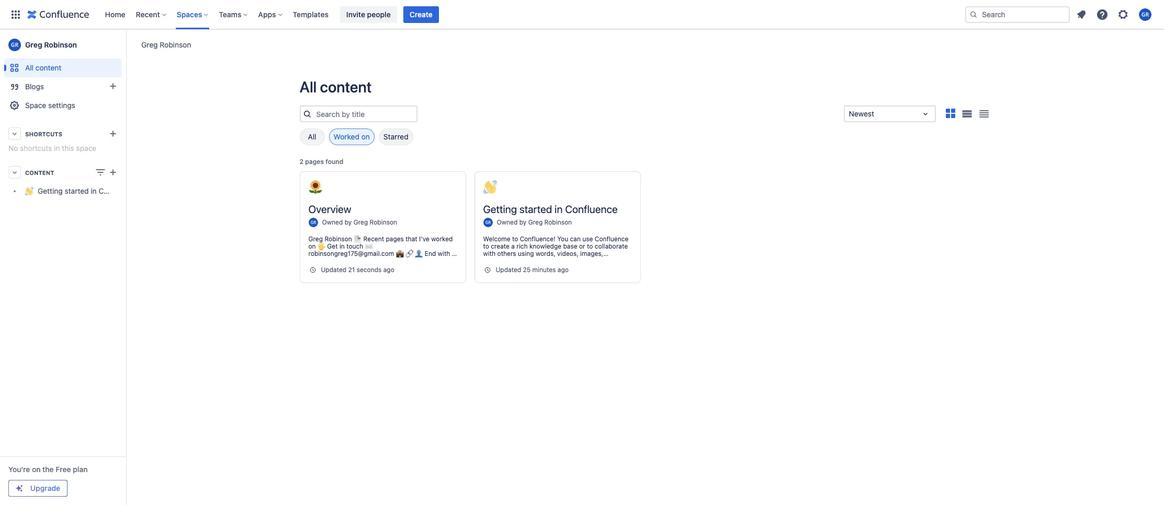 Task type: vqa. For each thing, say whether or not it's contained in the screenshot.
leftmost Confluence
yes



Task type: describe. For each thing, give the bounding box(es) containing it.
all button
[[300, 129, 325, 145]]

settings
[[48, 101, 75, 110]]

templates link
[[290, 6, 332, 23]]

2
[[300, 158, 304, 166]]

worked
[[334, 132, 359, 141]]

1 vertical spatial confluence
[[565, 204, 618, 216]]

0 vertical spatial in
[[54, 144, 60, 153]]

spaces button
[[174, 6, 213, 23]]

blogs
[[25, 82, 44, 91]]

space
[[25, 101, 46, 110]]

1 horizontal spatial greg robinson
[[141, 40, 191, 49]]

greg robinson inside "link"
[[25, 40, 77, 49]]

21
[[348, 266, 355, 274]]

owned for overview
[[322, 219, 343, 227]]

greg up updated 21 seconds ago
[[354, 219, 368, 227]]

all inside button
[[308, 132, 316, 141]]

profile picture image for overview
[[308, 218, 318, 228]]

global element
[[6, 0, 963, 29]]

started inside space 'element'
[[65, 187, 89, 196]]

list image
[[962, 111, 972, 118]]

on for worked
[[361, 132, 370, 141]]

getting inside space 'element'
[[38, 187, 63, 196]]

greg robinson link up minutes
[[528, 219, 572, 227]]

content button
[[4, 163, 121, 182]]

you're on the free plan
[[8, 466, 88, 475]]

Search field
[[965, 6, 1070, 23]]

shortcuts
[[25, 131, 62, 137]]

greg robinson link inside space 'element'
[[4, 35, 121, 55]]

apps
[[258, 10, 276, 19]]

upgrade button
[[9, 481, 67, 497]]

:sunflower: image
[[308, 181, 322, 194]]

all content link
[[4, 59, 121, 77]]

create
[[410, 10, 433, 19]]

invite people
[[346, 10, 391, 19]]

create link
[[403, 6, 439, 23]]

blogs link
[[4, 77, 121, 96]]

1 horizontal spatial content
[[320, 78, 372, 96]]

open image
[[919, 108, 932, 120]]

robinson up seconds
[[370, 219, 397, 227]]

Search by title field
[[313, 107, 416, 121]]

overview
[[308, 204, 351, 216]]

appswitcher icon image
[[9, 8, 22, 21]]

upgrade
[[30, 485, 60, 493]]

space settings link
[[4, 96, 121, 115]]

greg up updated 25 minutes ago
[[528, 219, 543, 227]]

change view image
[[94, 166, 107, 179]]

premium image
[[15, 485, 24, 493]]

settings icon image
[[1117, 8, 1130, 21]]

greg robinson link up seconds
[[354, 219, 397, 227]]

no shortcuts in this space
[[8, 144, 96, 153]]

by for getting started in confluence
[[519, 219, 527, 227]]

robinson inside space 'element'
[[44, 40, 77, 49]]

teams button
[[216, 6, 252, 23]]

shortcuts
[[20, 144, 52, 153]]

create a blog image
[[107, 80, 119, 93]]

ago for getting started in confluence
[[558, 266, 569, 274]]

this
[[62, 144, 74, 153]]

robinson up minutes
[[544, 219, 572, 227]]

shortcuts button
[[4, 125, 121, 143]]

1 horizontal spatial getting
[[483, 204, 517, 216]]

robinson down spaces
[[160, 40, 191, 49]]



Task type: locate. For each thing, give the bounding box(es) containing it.
0 horizontal spatial all content
[[25, 63, 61, 72]]

owned by greg robinson down overview
[[322, 219, 397, 227]]

notification icon image
[[1075, 8, 1088, 21]]

all up pages
[[308, 132, 316, 141]]

invite people button
[[340, 6, 397, 23]]

recent
[[136, 10, 160, 19]]

newest
[[849, 109, 874, 118]]

on right 'worked'
[[361, 132, 370, 141]]

create a page image
[[107, 166, 119, 179]]

all inside space 'element'
[[25, 63, 34, 72]]

add shortcut image
[[107, 128, 119, 140]]

free
[[56, 466, 71, 475]]

greg
[[141, 40, 158, 49], [25, 40, 42, 49], [354, 219, 368, 227], [528, 219, 543, 227]]

owned by greg robinson up updated 25 minutes ago
[[497, 219, 572, 227]]

ago for overview
[[383, 266, 394, 274]]

spaces
[[177, 10, 202, 19]]

0 horizontal spatial ago
[[383, 266, 394, 274]]

people
[[367, 10, 391, 19]]

greg robinson link
[[4, 35, 121, 55], [141, 40, 191, 50], [354, 219, 397, 227], [528, 219, 572, 227]]

1 horizontal spatial updated
[[496, 266, 521, 274]]

1 vertical spatial in
[[91, 187, 97, 196]]

profile picture image down overview
[[308, 218, 318, 228]]

all content inside all content link
[[25, 63, 61, 72]]

on inside worked on button
[[361, 132, 370, 141]]

0 horizontal spatial content
[[36, 63, 61, 72]]

your profile and preferences image
[[1139, 8, 1152, 21]]

seconds
[[357, 266, 382, 274]]

1 vertical spatial getting
[[483, 204, 517, 216]]

owned for getting started in confluence
[[497, 219, 518, 227]]

0 horizontal spatial profile picture image
[[308, 218, 318, 228]]

1 profile picture image from the left
[[308, 218, 318, 228]]

getting
[[38, 187, 63, 196], [483, 204, 517, 216]]

space settings
[[25, 101, 75, 110]]

all up all button
[[300, 78, 317, 96]]

0 horizontal spatial on
[[32, 466, 41, 475]]

1 horizontal spatial all content
[[300, 78, 372, 96]]

1 vertical spatial all
[[300, 78, 317, 96]]

2 vertical spatial all
[[308, 132, 316, 141]]

1 vertical spatial on
[[32, 466, 41, 475]]

by down overview
[[345, 219, 352, 227]]

templates
[[293, 10, 329, 19]]

greg up all content link
[[25, 40, 42, 49]]

content up search by title field
[[320, 78, 372, 96]]

by up 25 on the left of page
[[519, 219, 527, 227]]

all
[[25, 63, 34, 72], [300, 78, 317, 96], [308, 132, 316, 141]]

getting down content
[[38, 187, 63, 196]]

content inside space 'element'
[[36, 63, 61, 72]]

ago right minutes
[[558, 266, 569, 274]]

updated left 21
[[321, 266, 346, 274]]

owned by greg robinson for getting started in confluence
[[497, 219, 572, 227]]

worked on
[[334, 132, 370, 141]]

started
[[65, 187, 89, 196], [520, 204, 552, 216]]

by for overview
[[345, 219, 352, 227]]

all content
[[25, 63, 61, 72], [300, 78, 372, 96]]

1 vertical spatial content
[[320, 78, 372, 96]]

ago
[[383, 266, 394, 274], [558, 266, 569, 274]]

all content up search by title field
[[300, 78, 372, 96]]

greg robinson up all content link
[[25, 40, 77, 49]]

updated for getting started in confluence
[[496, 266, 521, 274]]

1 vertical spatial started
[[520, 204, 552, 216]]

1 horizontal spatial by
[[519, 219, 527, 227]]

2 owned from the left
[[497, 219, 518, 227]]

1 horizontal spatial ago
[[558, 266, 569, 274]]

space element
[[0, 29, 137, 506]]

greg robinson down recent dropdown button
[[141, 40, 191, 49]]

:wave: image
[[483, 181, 497, 194]]

recent button
[[133, 6, 170, 23]]

1 vertical spatial all content
[[300, 78, 372, 96]]

1 updated from the left
[[321, 266, 346, 274]]

greg robinson
[[141, 40, 191, 49], [25, 40, 77, 49]]

1 horizontal spatial getting started in confluence
[[483, 204, 618, 216]]

0 horizontal spatial owned
[[322, 219, 343, 227]]

0 vertical spatial all content
[[25, 63, 61, 72]]

search image
[[970, 10, 978, 19]]

getting started in confluence link
[[4, 182, 137, 201]]

0 vertical spatial on
[[361, 132, 370, 141]]

:wave: image
[[483, 181, 497, 194]]

robinson
[[160, 40, 191, 49], [44, 40, 77, 49], [370, 219, 397, 227], [544, 219, 572, 227]]

1 owned by greg robinson from the left
[[322, 219, 397, 227]]

profile picture image down :wave: image
[[483, 218, 493, 228]]

found
[[326, 158, 343, 166]]

2 by from the left
[[519, 219, 527, 227]]

1 horizontal spatial started
[[520, 204, 552, 216]]

greg inside space 'element'
[[25, 40, 42, 49]]

getting started in confluence
[[38, 187, 137, 196], [483, 204, 618, 216]]

getting started in confluence inside space 'element'
[[38, 187, 137, 196]]

0 horizontal spatial updated
[[321, 266, 346, 274]]

robinson up all content link
[[44, 40, 77, 49]]

banner containing home
[[0, 0, 1164, 29]]

all up blogs
[[25, 63, 34, 72]]

home link
[[102, 6, 129, 23]]

0 horizontal spatial greg robinson
[[25, 40, 77, 49]]

0 horizontal spatial in
[[54, 144, 60, 153]]

minutes
[[532, 266, 556, 274]]

0 vertical spatial content
[[36, 63, 61, 72]]

pages
[[305, 158, 324, 166]]

starred button
[[379, 129, 413, 145]]

greg right collapse sidebar image
[[141, 40, 158, 49]]

1 horizontal spatial confluence
[[565, 204, 618, 216]]

compact list image
[[978, 108, 990, 120]]

on left the
[[32, 466, 41, 475]]

2 horizontal spatial in
[[555, 204, 563, 216]]

1 horizontal spatial on
[[361, 132, 370, 141]]

updated left 25 on the left of page
[[496, 266, 521, 274]]

confluence image
[[27, 8, 89, 21], [27, 8, 89, 21]]

updated 21 seconds ago
[[321, 266, 394, 274]]

0 vertical spatial all
[[25, 63, 34, 72]]

worked on button
[[329, 129, 375, 145]]

content
[[36, 63, 61, 72], [320, 78, 372, 96]]

home
[[105, 10, 125, 19]]

0 horizontal spatial getting
[[38, 187, 63, 196]]

by
[[345, 219, 352, 227], [519, 219, 527, 227]]

2 profile picture image from the left
[[483, 218, 493, 228]]

you're
[[8, 466, 30, 475]]

cards image
[[944, 107, 957, 120]]

2 vertical spatial in
[[555, 204, 563, 216]]

banner
[[0, 0, 1164, 29]]

on for you're
[[32, 466, 41, 475]]

getting down :wave: image
[[483, 204, 517, 216]]

0 vertical spatial getting started in confluence
[[38, 187, 137, 196]]

greg robinson link up all content link
[[4, 35, 121, 55]]

1 horizontal spatial owned by greg robinson
[[497, 219, 572, 227]]

owned by greg robinson for overview
[[322, 219, 397, 227]]

plan
[[73, 466, 88, 475]]

2 pages found
[[300, 158, 343, 166]]

0 horizontal spatial confluence
[[99, 187, 137, 196]]

confluence
[[99, 187, 137, 196], [565, 204, 618, 216]]

on
[[361, 132, 370, 141], [32, 466, 41, 475]]

content up blogs
[[36, 63, 61, 72]]

starred
[[383, 132, 409, 141]]

no
[[8, 144, 18, 153]]

1 horizontal spatial owned
[[497, 219, 518, 227]]

teams
[[219, 10, 241, 19]]

1 horizontal spatial in
[[91, 187, 97, 196]]

0 vertical spatial confluence
[[99, 187, 137, 196]]

greg robinson link down recent dropdown button
[[141, 40, 191, 50]]

1 by from the left
[[345, 219, 352, 227]]

confluence inside space 'element'
[[99, 187, 137, 196]]

updated for overview
[[321, 266, 346, 274]]

owned down overview
[[322, 219, 343, 227]]

0 horizontal spatial by
[[345, 219, 352, 227]]

1 horizontal spatial profile picture image
[[483, 218, 493, 228]]

the
[[42, 466, 54, 475]]

space
[[76, 144, 96, 153]]

0 horizontal spatial owned by greg robinson
[[322, 219, 397, 227]]

1 ago from the left
[[383, 266, 394, 274]]

invite
[[346, 10, 365, 19]]

profile picture image for getting started in confluence
[[483, 218, 493, 228]]

2 updated from the left
[[496, 266, 521, 274]]

in
[[54, 144, 60, 153], [91, 187, 97, 196], [555, 204, 563, 216]]

:sunflower: image
[[308, 181, 322, 194]]

apps button
[[255, 6, 287, 23]]

help icon image
[[1096, 8, 1109, 21]]

owned
[[322, 219, 343, 227], [497, 219, 518, 227]]

on inside space 'element'
[[32, 466, 41, 475]]

collapse sidebar image
[[114, 35, 137, 55]]

updated 25 minutes ago
[[496, 266, 569, 274]]

profile picture image
[[308, 218, 318, 228], [483, 218, 493, 228]]

owned by greg robinson
[[322, 219, 397, 227], [497, 219, 572, 227]]

updated
[[321, 266, 346, 274], [496, 266, 521, 274]]

0 vertical spatial started
[[65, 187, 89, 196]]

ago right seconds
[[383, 266, 394, 274]]

2 owned by greg robinson from the left
[[497, 219, 572, 227]]

content
[[25, 169, 54, 176]]

0 vertical spatial getting
[[38, 187, 63, 196]]

None text field
[[849, 109, 851, 119]]

1 vertical spatial getting started in confluence
[[483, 204, 618, 216]]

25
[[523, 266, 531, 274]]

1 owned from the left
[[322, 219, 343, 227]]

2 ago from the left
[[558, 266, 569, 274]]

0 horizontal spatial getting started in confluence
[[38, 187, 137, 196]]

0 horizontal spatial started
[[65, 187, 89, 196]]

all content up blogs
[[25, 63, 61, 72]]

owned down :wave: image
[[497, 219, 518, 227]]



